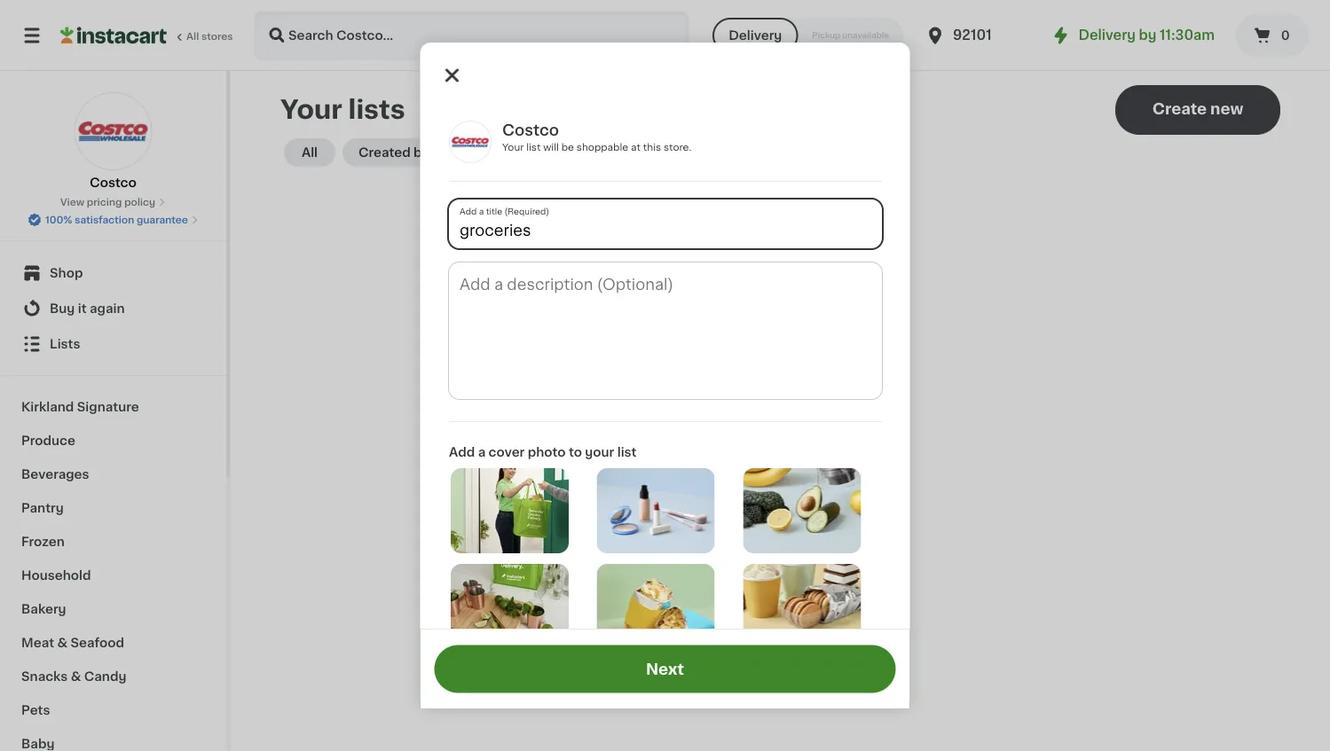 Task type: describe. For each thing, give the bounding box(es) containing it.
lists for lists
[[50, 338, 80, 351]]

delivery for delivery by 11:30am
[[1079, 29, 1136, 42]]

all for all stores
[[186, 32, 199, 41]]

1 horizontal spatial list
[[617, 447, 636, 459]]

meat & seafood
[[21, 637, 124, 650]]

lists for lists you create will be saved here.
[[673, 388, 702, 400]]

add a cover photo to your list
[[449, 447, 636, 459]]

guarantee
[[137, 215, 188, 225]]

none text field inside 'list_add_items' dialog
[[449, 263, 882, 399]]

household link
[[11, 559, 216, 593]]

all stores
[[186, 32, 233, 41]]

pressed powder, foundation, lip stick, and makeup brushes. image
[[597, 469, 715, 554]]

here.
[[858, 388, 889, 400]]

this
[[643, 142, 661, 152]]

your inside costco your list will be shoppable at this store.
[[502, 142, 524, 152]]

again
[[90, 303, 125, 315]]

pricing
[[87, 198, 122, 207]]

your lists
[[281, 97, 405, 123]]

buy it again link
[[11, 291, 216, 327]]

service type group
[[713, 18, 904, 53]]

create
[[1153, 102, 1207, 117]]

snacks & candy link
[[11, 660, 216, 694]]

costco link
[[74, 92, 152, 192]]

0 button
[[1237, 14, 1309, 57]]

pets link
[[11, 694, 216, 728]]

create new button
[[1116, 85, 1281, 135]]

delivery by 11:30am link
[[1051, 25, 1215, 46]]

frozen
[[21, 536, 65, 549]]

costco logo image inside 'list_add_items' dialog
[[449, 121, 491, 163]]

signature
[[77, 401, 139, 414]]

me
[[433, 146, 453, 159]]

two bags of chips open. image
[[597, 565, 715, 650]]

a woman handing over a grocery bag to a customer through their front door. image
[[451, 469, 569, 554]]

will for lists
[[775, 388, 795, 400]]

new
[[1211, 102, 1244, 117]]

delivery button
[[713, 18, 798, 53]]

add
[[449, 447, 475, 459]]

it
[[78, 303, 87, 315]]

policy
[[124, 198, 155, 207]]

shoppable
[[576, 142, 628, 152]]

lists you create will be saved here.
[[673, 388, 889, 400]]

11:30am
[[1160, 29, 1215, 42]]

frozen link
[[11, 526, 216, 559]]

costco your list will be shoppable at this store.
[[502, 123, 691, 152]]

to
[[569, 447, 582, 459]]

delivery by 11:30am
[[1079, 29, 1215, 42]]

view
[[60, 198, 84, 207]]

0 horizontal spatial costco logo image
[[74, 92, 152, 170]]



Task type: locate. For each thing, give the bounding box(es) containing it.
list
[[526, 142, 541, 152], [617, 447, 636, 459]]

0 horizontal spatial delivery
[[729, 29, 782, 42]]

1 horizontal spatial costco logo image
[[449, 121, 491, 163]]

all inside button
[[302, 146, 318, 159]]

0 vertical spatial &
[[57, 637, 68, 650]]

0 horizontal spatial list
[[526, 142, 541, 152]]

create
[[732, 388, 772, 400]]

be for lists
[[798, 388, 814, 400]]

1 horizontal spatial lists
[[673, 388, 702, 400]]

saved
[[818, 388, 855, 400]]

1 vertical spatial all
[[302, 146, 318, 159]]

by
[[1140, 29, 1157, 42], [414, 146, 430, 159]]

1 vertical spatial your
[[502, 142, 524, 152]]

by inside button
[[414, 146, 430, 159]]

by left me at the left of the page
[[414, 146, 430, 159]]

store.
[[664, 142, 691, 152]]

pets
[[21, 705, 50, 717]]

1 horizontal spatial delivery
[[1079, 29, 1136, 42]]

92101
[[954, 29, 992, 42]]

costco inside costco link
[[90, 177, 137, 189]]

1 horizontal spatial your
[[502, 142, 524, 152]]

1 horizontal spatial will
[[775, 388, 795, 400]]

created
[[359, 146, 411, 159]]

beverages
[[21, 469, 89, 481]]

household
[[21, 570, 91, 582]]

a
[[478, 447, 485, 459]]

& left the candy
[[71, 671, 81, 684]]

kirkland signature link
[[11, 391, 216, 424]]

0 horizontal spatial be
[[561, 142, 574, 152]]

lists link
[[11, 327, 216, 362]]

be inside costco your list will be shoppable at this store.
[[561, 142, 574, 152]]

your
[[585, 447, 614, 459]]

costco logo image up view pricing policy 'link'
[[74, 92, 152, 170]]

kirkland signature
[[21, 401, 139, 414]]

a bar of chocolate cut in half, a yellow pint of white ice cream, a green pint of white ice cream, an open pack of cookies, and a stack of ice cream sandwiches. image
[[743, 565, 861, 650]]

1 vertical spatial will
[[775, 388, 795, 400]]

& for meat
[[57, 637, 68, 650]]

lists left you at right
[[673, 388, 702, 400]]

produce
[[21, 435, 75, 447]]

None text field
[[449, 263, 882, 399]]

all left 'stores'
[[186, 32, 199, 41]]

be for costco
[[561, 142, 574, 152]]

your up all button
[[281, 97, 343, 123]]

delivery for delivery
[[729, 29, 782, 42]]

1 horizontal spatial costco
[[502, 123, 559, 138]]

1 vertical spatial costco
[[90, 177, 137, 189]]

1 vertical spatial by
[[414, 146, 430, 159]]

92101 button
[[925, 11, 1032, 60]]

0 horizontal spatial costco
[[90, 177, 137, 189]]

costco for costco
[[90, 177, 137, 189]]

0 vertical spatial be
[[561, 142, 574, 152]]

0 horizontal spatial lists
[[50, 338, 80, 351]]

0 vertical spatial your
[[281, 97, 343, 123]]

you
[[705, 388, 729, 400]]

0 horizontal spatial your
[[281, 97, 343, 123]]

shop link
[[11, 256, 216, 291]]

be left shoppable
[[561, 142, 574, 152]]

snacks
[[21, 671, 68, 684]]

100% satisfaction guarantee button
[[28, 210, 199, 227]]

your
[[281, 97, 343, 123], [502, 142, 524, 152]]

will
[[543, 142, 559, 152], [775, 388, 795, 400]]

1 horizontal spatial all
[[302, 146, 318, 159]]

view pricing policy link
[[60, 195, 166, 210]]

&
[[57, 637, 68, 650], [71, 671, 81, 684]]

bakery
[[21, 604, 66, 616]]

created by me
[[359, 146, 453, 159]]

costco
[[502, 123, 559, 138], [90, 177, 137, 189]]

will for costco
[[543, 142, 559, 152]]

list inside costco your list will be shoppable at this store.
[[526, 142, 541, 152]]

0 horizontal spatial will
[[543, 142, 559, 152]]

by left 11:30am
[[1140, 29, 1157, 42]]

costco logo image
[[74, 92, 152, 170], [449, 121, 491, 163]]

meat & seafood link
[[11, 627, 216, 660]]

& right meat
[[57, 637, 68, 650]]

by for created
[[414, 146, 430, 159]]

0 vertical spatial will
[[543, 142, 559, 152]]

0 horizontal spatial all
[[186, 32, 199, 41]]

will inside costco your list will be shoppable at this store.
[[543, 142, 559, 152]]

1 vertical spatial &
[[71, 671, 81, 684]]

snacks & candy
[[21, 671, 126, 684]]

shop
[[50, 267, 83, 280]]

pantry link
[[11, 492, 216, 526]]

lists down buy at left
[[50, 338, 80, 351]]

100% satisfaction guarantee
[[45, 215, 188, 225]]

will left shoppable
[[543, 142, 559, 152]]

0 vertical spatial lists
[[50, 338, 80, 351]]

1 horizontal spatial be
[[798, 388, 814, 400]]

1 vertical spatial lists
[[673, 388, 702, 400]]

be
[[561, 142, 574, 152], [798, 388, 814, 400]]

0 vertical spatial list
[[526, 142, 541, 152]]

stores
[[201, 32, 233, 41]]

meat
[[21, 637, 54, 650]]

bakery link
[[11, 593, 216, 627]]

0
[[1282, 29, 1290, 42]]

lists
[[50, 338, 80, 351], [673, 388, 702, 400]]

buy
[[50, 303, 75, 315]]

0 horizontal spatial &
[[57, 637, 68, 650]]

satisfaction
[[75, 215, 134, 225]]

buy it again
[[50, 303, 125, 315]]

delivery
[[1079, 29, 1136, 42], [729, 29, 782, 42]]

None search field
[[254, 11, 690, 60]]

your right me at the left of the page
[[502, 142, 524, 152]]

costco logo image right created on the top of page
[[449, 121, 491, 163]]

beverages link
[[11, 458, 216, 492]]

cover
[[488, 447, 524, 459]]

candy
[[84, 671, 126, 684]]

created by me button
[[343, 138, 469, 167]]

baby link
[[11, 728, 216, 752]]

0 vertical spatial by
[[1140, 29, 1157, 42]]

all down your lists on the left of the page
[[302, 146, 318, 159]]

costco inside costco your list will be shoppable at this store.
[[502, 123, 559, 138]]

0 horizontal spatial by
[[414, 146, 430, 159]]

all button
[[284, 138, 336, 167]]

bowl of nachos covered in cheese. image
[[451, 660, 569, 746]]

kirkland
[[21, 401, 74, 414]]

costco for costco your list will be shoppable at this store.
[[502, 123, 559, 138]]

list_add_items dialog
[[420, 43, 910, 752]]

a bunch of kale, a sliced lemon, a half of an avocado, a cucumber, a bunch of bananas, and a blender. image
[[743, 469, 861, 554]]

will right create
[[775, 388, 795, 400]]

Add a title (Required) text field
[[449, 200, 882, 249]]

a wooden cutting board and knife, and a few sliced tomatoes and two whole tomatoes. image
[[597, 660, 715, 746]]

instacart logo image
[[60, 25, 167, 46]]

baby
[[21, 739, 55, 751]]

by for delivery
[[1140, 29, 1157, 42]]

100%
[[45, 215, 72, 225]]

be left saved
[[798, 388, 814, 400]]

all for all
[[302, 146, 318, 159]]

pantry
[[21, 502, 64, 515]]

1 horizontal spatial &
[[71, 671, 81, 684]]

at
[[631, 142, 640, 152]]

seafood
[[71, 637, 124, 650]]

1 horizontal spatial by
[[1140, 29, 1157, 42]]

0 vertical spatial all
[[186, 32, 199, 41]]

list right your
[[617, 447, 636, 459]]

all stores link
[[60, 11, 234, 60]]

0 vertical spatial costco
[[502, 123, 559, 138]]

1 vertical spatial list
[[617, 447, 636, 459]]

photo
[[528, 447, 566, 459]]

produce link
[[11, 424, 216, 458]]

& for snacks
[[71, 671, 81, 684]]

create new
[[1153, 102, 1244, 117]]

a keyboard, mouse, notebook, cup of pencils, wire cable. image
[[743, 660, 861, 746]]

view pricing policy
[[60, 198, 155, 207]]

all
[[186, 32, 199, 41], [302, 146, 318, 159]]

a marble tabletop with a wooden cutting board of cut limes, copper cups, and vodka bottles. image
[[451, 565, 569, 650]]

1 vertical spatial be
[[798, 388, 814, 400]]

lists
[[349, 97, 405, 123]]

list left shoppable
[[526, 142, 541, 152]]

next button
[[435, 646, 896, 694]]

delivery inside button
[[729, 29, 782, 42]]

next
[[646, 662, 685, 677]]



Task type: vqa. For each thing, say whether or not it's contained in the screenshot.
"photo" at the bottom left of page
yes



